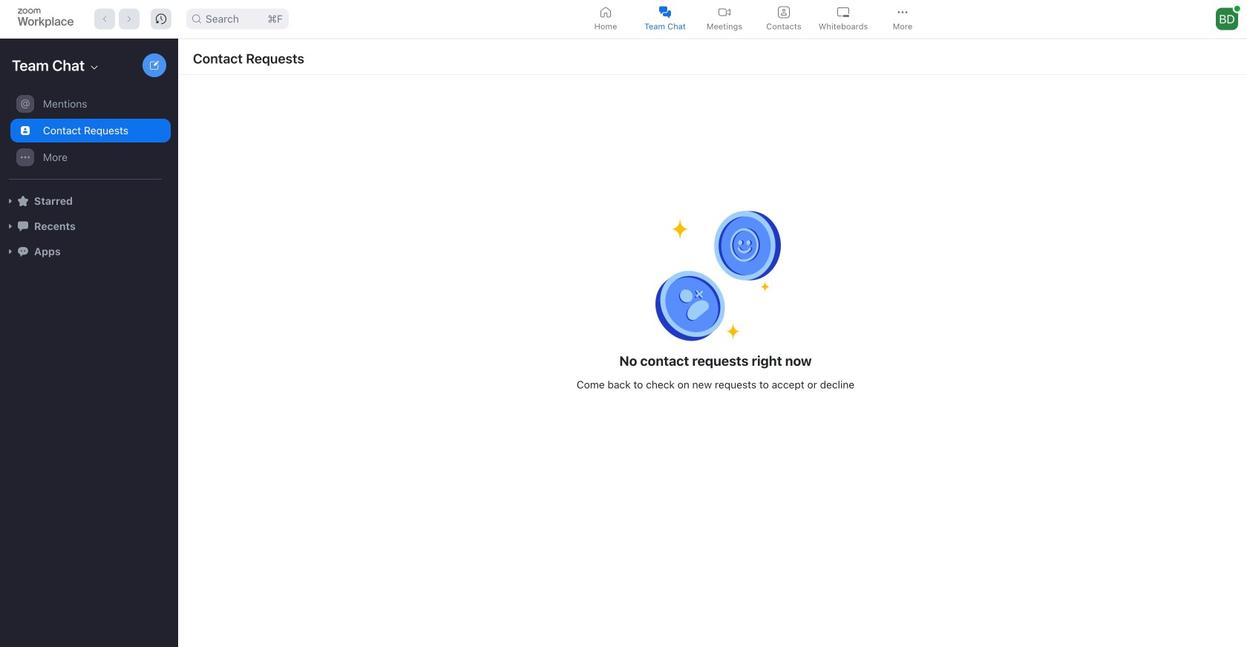 Task type: vqa. For each thing, say whether or not it's contained in the screenshot.
the APPS tree item
yes



Task type: locate. For each thing, give the bounding box(es) containing it.
new image
[[150, 61, 159, 70], [150, 61, 159, 70]]

2 triangle right image from the top
[[6, 222, 15, 231]]

triangle right image inside starred tree item
[[6, 197, 15, 206]]

triangle right image inside starred tree item
[[6, 197, 15, 206]]

tree
[[0, 89, 175, 279]]

triangle right image
[[6, 197, 15, 206], [6, 222, 15, 231]]

group
[[0, 91, 171, 180]]

chat image
[[18, 221, 28, 232]]

recents tree item
[[6, 214, 171, 239]]

magnifier image
[[192, 14, 201, 23], [192, 14, 201, 23]]

chatbot image
[[18, 246, 28, 257], [18, 246, 28, 257]]

history image
[[156, 14, 166, 24]]

1 triangle right image from the top
[[6, 197, 15, 206]]

triangle right image for apps tree item
[[6, 247, 15, 256]]

chat image
[[18, 221, 28, 232]]

apps tree item
[[6, 239, 171, 264]]

starred tree item
[[6, 189, 171, 214]]

triangle right image
[[6, 197, 15, 206], [6, 222, 15, 231], [6, 247, 15, 256], [6, 247, 15, 256]]

triangle right image for starred tree item
[[6, 197, 15, 206]]

tab list
[[578, 2, 935, 36]]

online image
[[1235, 6, 1241, 12]]

star image
[[18, 196, 28, 206], [18, 196, 28, 206]]

0 vertical spatial triangle right image
[[6, 197, 15, 206]]

triangle right image for the recents tree item on the left top of the page
[[6, 222, 15, 231]]

triangle right image for the recents tree item on the left top of the page
[[6, 222, 15, 231]]

1 vertical spatial triangle right image
[[6, 222, 15, 231]]

chevron down small image
[[88, 62, 100, 74], [88, 62, 100, 74]]



Task type: describe. For each thing, give the bounding box(es) containing it.
online image
[[1235, 6, 1241, 12]]

triangle right image for starred tree item
[[6, 197, 15, 206]]

history image
[[156, 14, 166, 24]]



